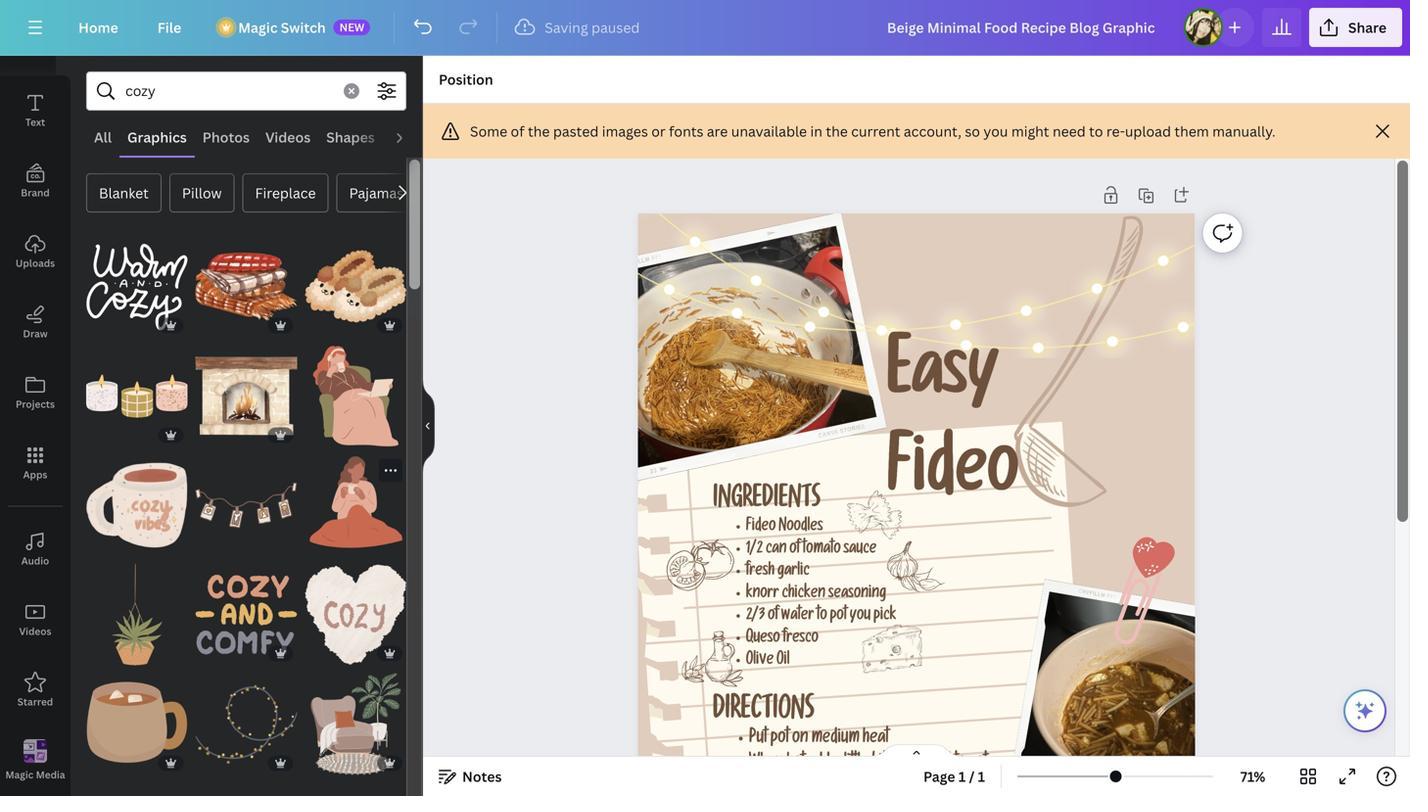 Task type: describe. For each thing, give the bounding box(es) containing it.
watercolor fireplace illustration image
[[196, 345, 297, 447]]

2 horizontal spatial pot
[[969, 755, 988, 773]]

0 vertical spatial videos button
[[258, 118, 318, 156]]

projects
[[16, 398, 55, 411]]

elements button
[[0, 5, 71, 75]]

them
[[1174, 122, 1209, 141]]

0 vertical spatial audio
[[390, 128, 430, 146]]

0 horizontal spatial videos
[[19, 625, 51, 638]]

cozy and comfy lettering image
[[196, 564, 297, 666]]

pick
[[874, 609, 897, 625]]

hot
[[787, 755, 805, 773]]

pajamas
[[349, 184, 404, 202]]

position
[[439, 70, 493, 89]]

laddle icon image
[[950, 209, 1257, 531]]

apps button
[[0, 428, 71, 498]]

noodles
[[779, 520, 823, 536]]

a
[[833, 755, 841, 773]]

pajamas button
[[336, 173, 416, 212]]

heart shaped cozy lettering image
[[305, 564, 406, 666]]

1 1 from the left
[[959, 767, 966, 786]]

2 horizontal spatial to
[[1089, 122, 1103, 141]]

projects button
[[0, 357, 71, 428]]

pillow button
[[169, 173, 235, 212]]

ingredients
[[713, 488, 820, 516]]

put pot on medium heat when hot add a little bit of olive oil to pot
[[749, 730, 988, 773]]

magic media button
[[0, 726, 71, 796]]

share button
[[1309, 8, 1402, 47]]

of right can
[[790, 542, 800, 559]]

images
[[602, 122, 648, 141]]

photos
[[203, 128, 250, 146]]

some of the pasted images or fonts are unavailable in the current account, so you might need to re-upload them manually.
[[470, 122, 1276, 141]]

notes button
[[431, 761, 510, 792]]

hanging plant illustration image
[[86, 564, 188, 666]]

0 horizontal spatial videos button
[[0, 585, 71, 655]]

re-
[[1106, 122, 1125, 141]]

switch
[[281, 18, 326, 37]]

canva assistant image
[[1353, 699, 1377, 723]]

saving
[[545, 18, 588, 37]]

easy
[[887, 345, 999, 418]]

put
[[749, 730, 768, 749]]

little
[[844, 755, 869, 773]]

1 vertical spatial audio button
[[0, 514, 71, 585]]

photos button
[[195, 118, 258, 156]]

page 1 / 1
[[923, 767, 985, 786]]

share
[[1348, 18, 1387, 37]]

seasoning
[[828, 586, 886, 603]]

current
[[851, 122, 900, 141]]

magic switch
[[238, 18, 326, 37]]

Search elements search field
[[125, 72, 332, 110]]

file button
[[142, 8, 197, 47]]

2/3
[[746, 609, 765, 625]]

minimal organic girl watching a movie image
[[305, 345, 406, 447]]

home link
[[63, 8, 134, 47]]

magic for magic switch
[[238, 18, 278, 37]]

oil
[[777, 653, 790, 670]]

fireplace button
[[242, 173, 329, 212]]

brand button
[[0, 146, 71, 216]]

draw
[[23, 327, 48, 340]]

2 the from the left
[[826, 122, 848, 141]]

knorr
[[746, 586, 779, 603]]

account,
[[904, 122, 961, 141]]

fonts
[[669, 122, 703, 141]]

some
[[470, 122, 507, 141]]

saving paused status
[[505, 16, 650, 39]]

1/2
[[746, 542, 763, 559]]

bit
[[872, 755, 886, 773]]

minimal organic girl drinking tea image
[[305, 455, 406, 556]]

0 vertical spatial you
[[984, 122, 1008, 141]]

or
[[651, 122, 666, 141]]

pasted
[[553, 122, 599, 141]]

home
[[78, 18, 118, 37]]

scented wax candles image
[[86, 345, 188, 447]]

starred
[[17, 695, 53, 708]]

brand
[[21, 186, 50, 199]]

position button
[[431, 64, 501, 95]]

fresh
[[746, 564, 775, 581]]

fireplace
[[255, 184, 316, 202]]

all
[[94, 128, 112, 146]]

chicken
[[782, 586, 826, 603]]

of right some
[[511, 122, 524, 141]]

directions
[[713, 699, 814, 728]]

farfalle pasta illustration image
[[847, 491, 902, 539]]

uploads
[[16, 257, 55, 270]]

oil
[[937, 755, 951, 773]]



Task type: locate. For each thing, give the bounding box(es) containing it.
of right bit
[[889, 755, 901, 773]]

1 horizontal spatial audio
[[390, 128, 430, 146]]

0 horizontal spatial pot
[[771, 730, 789, 749]]

pot right oil
[[969, 755, 988, 773]]

might
[[1011, 122, 1049, 141]]

watercolor cozy blankets image
[[196, 236, 297, 337]]

1 vertical spatial pot
[[771, 730, 789, 749]]

cozy coffee mug image
[[86, 455, 188, 556]]

magic media
[[5, 768, 65, 781]]

fideo inside "fideo noodles 1/2 can of tomato sauce fresh garlic knorr chicken seasoning 2/3 of water to pot you pick queso fresco olive oil"
[[746, 520, 776, 536]]

the left pasted
[[528, 122, 550, 141]]

can
[[766, 542, 787, 559]]

upload
[[1125, 122, 1171, 141]]

main menu bar
[[0, 0, 1410, 56]]

all button
[[86, 118, 120, 156]]

to left re- at top right
[[1089, 122, 1103, 141]]

saving paused
[[545, 18, 640, 37]]

you inside "fideo noodles 1/2 can of tomato sauce fresh garlic knorr chicken seasoning 2/3 of water to pot you pick queso fresco olive oil"
[[850, 609, 871, 625]]

shapes
[[326, 128, 375, 146]]

garlic
[[777, 564, 810, 581]]

audio right "shapes" 'button'
[[390, 128, 430, 146]]

graphics button
[[120, 118, 195, 156]]

2 1 from the left
[[978, 767, 985, 786]]

0 horizontal spatial 1
[[959, 767, 966, 786]]

1 horizontal spatial you
[[984, 122, 1008, 141]]

sauce
[[844, 542, 877, 559]]

cozy winter hygge graphic elements image
[[86, 673, 188, 775]]

0 vertical spatial pot
[[830, 609, 847, 625]]

magic
[[238, 18, 278, 37], [5, 768, 34, 781]]

text button
[[0, 75, 71, 146]]

1 the from the left
[[528, 122, 550, 141]]

starred button
[[0, 655, 71, 726]]

in
[[810, 122, 822, 141]]

pot left on
[[771, 730, 789, 749]]

audio button
[[383, 118, 438, 156], [0, 514, 71, 585]]

notes
[[462, 767, 502, 786]]

are
[[707, 122, 728, 141]]

1 vertical spatial fideo
[[746, 520, 776, 536]]

tomato
[[803, 542, 841, 559]]

1
[[959, 767, 966, 786], [978, 767, 985, 786]]

pot inside "fideo noodles 1/2 can of tomato sauce fresh garlic knorr chicken seasoning 2/3 of water to pot you pick queso fresco olive oil"
[[830, 609, 847, 625]]

show pages image
[[870, 743, 964, 759]]

1 left /
[[959, 767, 966, 786]]

audio button right shapes
[[383, 118, 438, 156]]

1 horizontal spatial to
[[954, 755, 966, 773]]

1 horizontal spatial 1
[[978, 767, 985, 786]]

you
[[984, 122, 1008, 141], [850, 609, 871, 625]]

videos up starred button
[[19, 625, 51, 638]]

you right so
[[984, 122, 1008, 141]]

manually.
[[1212, 122, 1276, 141]]

on
[[792, 730, 808, 749]]

0 horizontal spatial fideo
[[746, 520, 776, 536]]

1 horizontal spatial videos button
[[258, 118, 318, 156]]

fideo for fideo
[[887, 443, 1019, 516]]

0 vertical spatial videos
[[265, 128, 311, 146]]

fideo for fideo noodles 1/2 can of tomato sauce fresh garlic knorr chicken seasoning 2/3 of water to pot you pick queso fresco olive oil
[[746, 520, 776, 536]]

1 horizontal spatial the
[[826, 122, 848, 141]]

0 horizontal spatial to
[[817, 609, 827, 625]]

olive oil hand drawn image
[[682, 631, 744, 687]]

of right 2/3
[[768, 609, 779, 625]]

0 vertical spatial magic
[[238, 18, 278, 37]]

apps
[[23, 468, 47, 481]]

text
[[25, 116, 45, 129]]

elements
[[13, 45, 57, 58]]

1 vertical spatial to
[[817, 609, 827, 625]]

Design title text field
[[871, 8, 1176, 47]]

unavailable
[[731, 122, 807, 141]]

file
[[157, 18, 181, 37]]

magic left switch
[[238, 18, 278, 37]]

audio button down apps
[[0, 514, 71, 585]]

you down seasoning
[[850, 609, 871, 625]]

pot
[[830, 609, 847, 625], [771, 730, 789, 749], [969, 755, 988, 773]]

magic inside 'main' 'menu bar'
[[238, 18, 278, 37]]

queso
[[746, 631, 780, 648]]

0 horizontal spatial you
[[850, 609, 871, 625]]

0 vertical spatial to
[[1089, 122, 1103, 141]]

magic inside button
[[5, 768, 34, 781]]

to inside put pot on medium heat when hot add a little bit of olive oil to pot
[[954, 755, 966, 773]]

1 vertical spatial videos
[[19, 625, 51, 638]]

of inside put pot on medium heat when hot add a little bit of olive oil to pot
[[889, 755, 901, 773]]

1 horizontal spatial videos
[[265, 128, 311, 146]]

71%
[[1240, 767, 1265, 786]]

the right in
[[826, 122, 848, 141]]

1 vertical spatial magic
[[5, 768, 34, 781]]

to
[[1089, 122, 1103, 141], [817, 609, 827, 625], [954, 755, 966, 773]]

cozy sofa illustration image
[[305, 673, 406, 775]]

uploads button
[[0, 216, 71, 287]]

videos up the fireplace button
[[265, 128, 311, 146]]

0 horizontal spatial magic
[[5, 768, 34, 781]]

when
[[749, 755, 784, 773]]

1 vertical spatial videos button
[[0, 585, 71, 655]]

0 vertical spatial audio button
[[383, 118, 438, 156]]

fresco
[[783, 631, 819, 648]]

magic left media on the bottom
[[5, 768, 34, 781]]

cozy decoration cute lights with stars image
[[196, 673, 297, 775]]

need
[[1053, 122, 1086, 141]]

fideo
[[887, 443, 1019, 516], [746, 520, 776, 536]]

pot down seasoning
[[830, 609, 847, 625]]

videos button up the fireplace button
[[258, 118, 318, 156]]

71% button
[[1221, 761, 1285, 792]]

heat
[[863, 730, 889, 749]]

new
[[339, 20, 364, 34]]

so
[[965, 122, 980, 141]]

audio down apps
[[21, 554, 49, 567]]

add
[[808, 755, 830, 773]]

medium
[[811, 730, 860, 749]]

media
[[36, 768, 65, 781]]

draw button
[[0, 287, 71, 357]]

1 horizontal spatial fideo
[[887, 443, 1019, 516]]

olive
[[904, 755, 934, 773]]

to right oil
[[954, 755, 966, 773]]

fideo noodles 1/2 can of tomato sauce fresh garlic knorr chicken seasoning 2/3 of water to pot you pick queso fresco olive oil
[[746, 520, 897, 670]]

simple cute study full shot polaroids image
[[196, 455, 297, 556]]

the
[[528, 122, 550, 141], [826, 122, 848, 141]]

0 vertical spatial fideo
[[887, 443, 1019, 516]]

0 horizontal spatial audio
[[21, 554, 49, 567]]

/
[[969, 767, 975, 786]]

1 horizontal spatial pot
[[830, 609, 847, 625]]

to inside "fideo noodles 1/2 can of tomato sauce fresh garlic knorr chicken seasoning 2/3 of water to pot you pick queso fresco olive oil"
[[817, 609, 827, 625]]

magic for magic media
[[5, 768, 34, 781]]

2 vertical spatial pot
[[969, 755, 988, 773]]

0 horizontal spatial the
[[528, 122, 550, 141]]

paused
[[591, 18, 640, 37]]

audio
[[390, 128, 430, 146], [21, 554, 49, 567]]

blanket button
[[86, 173, 161, 212]]

group
[[86, 236, 188, 337], [196, 236, 297, 337], [305, 236, 406, 337], [86, 334, 188, 447], [196, 334, 297, 447], [305, 334, 406, 447], [86, 443, 188, 556], [196, 443, 297, 556], [305, 455, 406, 556], [196, 552, 297, 666], [305, 552, 406, 666], [86, 564, 188, 666], [86, 662, 188, 775], [305, 662, 406, 775], [196, 673, 297, 775]]

blanket
[[99, 184, 149, 202]]

1 horizontal spatial magic
[[238, 18, 278, 37]]

1 vertical spatial audio
[[21, 554, 49, 567]]

videos button up "starred"
[[0, 585, 71, 655]]

water
[[781, 609, 814, 625]]

shapes button
[[318, 118, 383, 156]]

pillow
[[182, 184, 222, 202]]

page
[[923, 767, 955, 786]]

1 horizontal spatial audio button
[[383, 118, 438, 156]]

0 horizontal spatial audio button
[[0, 514, 71, 585]]

warm indoor slippers image
[[305, 236, 406, 337]]

hide image
[[422, 379, 435, 473]]

1 right /
[[978, 767, 985, 786]]

graphics
[[127, 128, 187, 146]]

to right water
[[817, 609, 827, 625]]

2 vertical spatial to
[[954, 755, 966, 773]]

1 vertical spatial you
[[850, 609, 871, 625]]

olive
[[746, 653, 774, 670]]



Task type: vqa. For each thing, say whether or not it's contained in the screenshot.
'1/2'
yes



